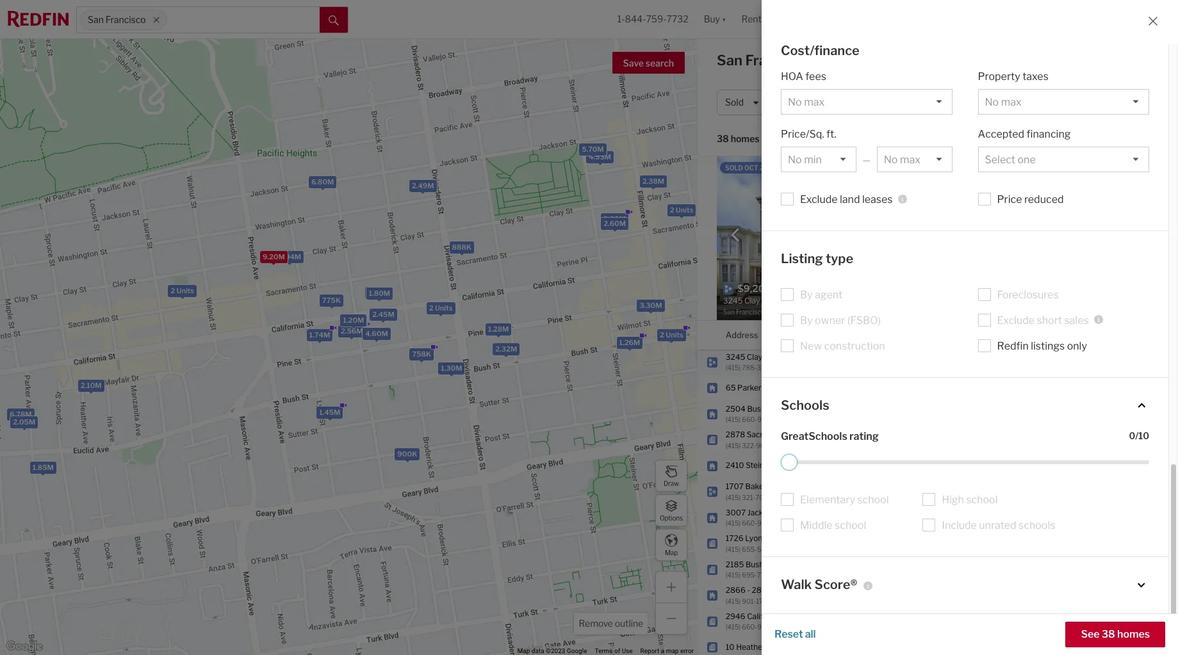 Task type: describe. For each thing, give the bounding box(es) containing it.
san for 3007 jackson st
[[804, 513, 818, 522]]

san francisco for 2878 sacramento st #4
[[804, 435, 854, 445]]

price/sq.
[[781, 128, 824, 140]]

terms of use link
[[595, 648, 633, 655]]

5.70m
[[581, 145, 604, 154]]

9.20m
[[262, 253, 285, 262]]

remove san francisco image
[[152, 16, 160, 24]]

francisco for 3007 jackson st
[[819, 513, 854, 522]]

10
[[726, 642, 735, 652]]

2185 bush st #206 link
[[726, 560, 795, 570]]

walk score® link
[[781, 577, 1149, 594]]

2.56m
[[340, 327, 363, 336]]

ft.
[[826, 128, 836, 140]]

only
[[1067, 340, 1087, 352]]

francisco for 2878 sacramento st #4
[[819, 435, 854, 445]]

exclude for exclude land leases
[[800, 193, 838, 206]]

2410
[[726, 461, 744, 470]]

google
[[567, 648, 587, 655]]

2 favorite this home image from the top
[[1149, 639, 1164, 654]]

3.30m
[[639, 301, 662, 310]]

7707
[[757, 571, 773, 579]]

fees
[[806, 70, 826, 83]]

3245 clay st (415) 788-3100
[[726, 352, 773, 372]]

heights.
[[1016, 177, 1046, 187]]

address
[[726, 330, 758, 340]]

(415) for 1707
[[726, 494, 741, 501]]

reset all button
[[775, 622, 816, 648]]

see
[[1081, 628, 1100, 641]]

3245 clay st link
[[726, 352, 792, 363]]

$4,600,000
[[863, 591, 907, 600]]

1.85m
[[32, 463, 53, 472]]

use
[[622, 648, 633, 655]]

st for 1707 baker st (415) 321-7000
[[768, 482, 776, 491]]

(415) for 1726
[[726, 546, 741, 553]]

st for 3245 clay st (415) 788-3100
[[764, 352, 772, 362]]

middle school
[[800, 520, 866, 532]]

map for map
[[665, 549, 678, 556]]

exclude for exclude short sales
[[997, 314, 1035, 326]]

listing
[[781, 251, 823, 267]]

on redfin
[[948, 226, 984, 235]]

clay
[[747, 352, 762, 362]]

schools
[[781, 398, 829, 413]]

table button
[[1127, 136, 1159, 156]]

baths inside button
[[953, 97, 978, 108]]

san francisco for 2504 bush st
[[804, 409, 854, 419]]

759-
[[646, 14, 667, 25]]

exceptionally maintained 15 unit apt bldg located in the prestigious pacific heights. unit mix 14 one-bedroom/1 bath and...
[[948, 167, 1144, 197]]

788-
[[742, 364, 757, 372]]

apt
[[1065, 167, 1077, 177]]

mix
[[1064, 177, 1077, 187]]

homes inside button
[[1117, 628, 1150, 641]]

1726
[[726, 534, 744, 543]]

favorite button checkbox
[[913, 160, 935, 181]]

francisco for 1707 baker st
[[819, 487, 854, 496]]

844-
[[625, 14, 646, 25]]

san francisco left remove san francisco icon
[[88, 14, 146, 25]]

5,550
[[1003, 513, 1025, 522]]

more link
[[984, 188, 1003, 197]]

price for price
[[781, 97, 803, 108]]

2946 california st link
[[726, 611, 792, 622]]

1 vertical spatial redfin
[[997, 340, 1029, 352]]

3100
[[757, 364, 773, 372]]

sq.
[[1126, 226, 1138, 235]]

0 /10
[[1129, 431, 1149, 441]]

st for 2504 bush st (415) 660-9955
[[767, 404, 775, 414]]

ave for 65 parker ave
[[763, 383, 777, 393]]

655-
[[742, 546, 757, 553]]

photo of 3245 clay st, san francisco, ca 94115 image
[[717, 156, 938, 320]]

2 favorite this home image from the top
[[1149, 613, 1164, 628]]

10 heather ave
[[726, 642, 781, 652]]

san for 2504 bush st
[[804, 409, 818, 419]]

francisco for 2504 bush st
[[819, 409, 854, 419]]

695-
[[742, 571, 757, 579]]

©2023
[[546, 648, 565, 655]]

size
[[1078, 226, 1093, 235]]

taxes
[[1023, 70, 1049, 83]]

bush for 2185
[[746, 560, 764, 569]]

and...
[[966, 188, 984, 197]]

list box down sort : recommended on the right of page
[[781, 147, 856, 172]]

0 vertical spatial redfin
[[960, 226, 984, 235]]

next button image
[[913, 228, 926, 241]]

#206
[[775, 560, 795, 569]]

2.32m
[[495, 344, 517, 353]]

elementary school
[[800, 494, 889, 506]]

2504 bush st (415) 660-9955
[[726, 404, 775, 423]]

(415) for 2504
[[726, 416, 741, 423]]

$1,030
[[1055, 642, 1081, 652]]

redfin listings only
[[997, 340, 1087, 352]]

by agent
[[800, 289, 843, 301]]

francisco,
[[745, 52, 813, 69]]

ft.
[[1139, 226, 1149, 235]]

walk
[[781, 577, 812, 593]]

sold oct 20, 2023
[[725, 164, 788, 172]]

10 heather ave link
[[726, 642, 792, 653]]

remove outline
[[579, 618, 643, 629]]

on
[[948, 226, 959, 235]]

listings
[[1031, 340, 1065, 352]]

agent
[[815, 289, 843, 301]]

map button
[[655, 529, 687, 561]]

1.26m
[[619, 338, 640, 347]]

1.20m
[[343, 316, 364, 325]]

all filters image
[[1016, 97, 1026, 108]]

accepted financing
[[978, 128, 1071, 140]]

data
[[532, 648, 544, 655]]

map
[[666, 648, 679, 655]]

submit search image
[[329, 15, 339, 25]]

california
[[747, 611, 781, 621]]

new construction
[[800, 340, 885, 352]]

— down see
[[1095, 642, 1102, 652]]

oct
[[744, 164, 758, 172]]

photos
[[1078, 136, 1113, 149]]

— down recommended 'button'
[[863, 154, 871, 165]]

st for 2878 sacramento st #4 (415) 322-9096
[[792, 430, 800, 439]]

2878
[[726, 430, 745, 439]]

foreclosures
[[997, 289, 1059, 301]]

report a map error
[[640, 648, 694, 655]]

by for by owner (fsbo)
[[800, 314, 813, 326]]

7732
[[667, 14, 689, 25]]

options
[[660, 514, 683, 522]]

reset all
[[775, 628, 816, 641]]

unit
[[1047, 177, 1062, 187]]

san francisco for 3007 jackson st
[[804, 513, 854, 522]]

map region
[[0, 0, 718, 655]]

remove
[[579, 618, 613, 629]]

2.45m
[[372, 310, 394, 319]]

3007
[[726, 508, 746, 517]]

0 horizontal spatial 38
[[717, 133, 729, 144]]

unrated
[[979, 520, 1016, 532]]



Task type: locate. For each thing, give the bounding box(es) containing it.
(415) down 2185
[[726, 571, 741, 579]]

st inside 2504 bush st (415) 660-9955
[[767, 404, 775, 414]]

(415) down 3245
[[726, 364, 741, 372]]

1.28m
[[488, 325, 509, 334]]

owner
[[815, 314, 845, 326]]

francisco down elementary school at bottom
[[819, 513, 854, 522]]

san
[[88, 14, 104, 25], [717, 52, 742, 69], [804, 409, 818, 419], [804, 435, 818, 445], [804, 487, 818, 496], [804, 513, 818, 522], [804, 591, 818, 600]]

a
[[661, 648, 664, 655]]

2878 sacramento st #4 link
[[726, 430, 811, 440]]

st up 5600
[[764, 534, 772, 543]]

1 vertical spatial 4
[[970, 513, 975, 522]]

65 parker ave
[[726, 383, 777, 393]]

price down the hoa
[[781, 97, 803, 108]]

ave right parker
[[763, 383, 777, 393]]

0 vertical spatial homes
[[731, 133, 760, 144]]

st down 65 parker ave 'link'
[[767, 404, 775, 414]]

1 horizontal spatial 4
[[970, 513, 975, 522]]

exclude down foreclosures
[[997, 314, 1035, 326]]

recommended
[[798, 133, 863, 144]]

price down the pacific at the right of page
[[997, 193, 1022, 206]]

(415)
[[726, 364, 741, 372], [726, 416, 741, 423], [726, 442, 741, 449], [726, 494, 741, 501], [726, 520, 741, 527], [726, 546, 741, 553], [726, 571, 741, 579], [726, 597, 741, 605], [726, 623, 741, 631]]

6.78m
[[9, 410, 31, 419]]

school for high school
[[966, 494, 998, 506]]

exclude land leases
[[800, 193, 893, 206]]

lot
[[1064, 226, 1076, 235]]

baths down x-out this home icon on the top right of the page
[[970, 330, 993, 340]]

0 vertical spatial baths
[[953, 97, 978, 108]]

1-
[[617, 14, 625, 25]]

2 vertical spatial 9955
[[757, 623, 774, 631]]

school for elementary school
[[857, 494, 889, 506]]

st up 7000
[[768, 482, 776, 491]]

(415) inside 3245 clay st (415) 788-3100
[[726, 364, 741, 372]]

38 up sold
[[717, 133, 729, 144]]

st up 7707
[[766, 560, 773, 569]]

0 vertical spatial 9955
[[757, 416, 774, 423]]

list box for accepted financing
[[978, 147, 1149, 172]]

lot size
[[1064, 226, 1093, 235]]

660- for california
[[742, 623, 757, 631]]

9955 for jackson
[[757, 520, 774, 527]]

st inside 2878 sacramento st #4 (415) 322-9096
[[792, 430, 800, 439]]

francisco right walk
[[819, 591, 854, 600]]

san francisco for 2866 - 2868 pine st
[[804, 591, 854, 600]]

660- down 2946 california st link
[[742, 623, 757, 631]]

(415) for 3007
[[726, 520, 741, 527]]

favorite button image
[[913, 160, 935, 181]]

9955 down california
[[757, 623, 774, 631]]

redfin right baths 'button'
[[997, 340, 1029, 352]]

— right the $1,425 on the bottom right
[[1095, 461, 1102, 470]]

1 vertical spatial 9955
[[757, 520, 774, 527]]

of
[[614, 648, 620, 655]]

favorite this home image up the see 38 homes
[[1149, 613, 1164, 628]]

2946 california st (415) 660-9955
[[726, 611, 791, 631]]

0 vertical spatial bush
[[747, 404, 766, 414]]

9955 down jackson
[[757, 520, 774, 527]]

exclude left land at top
[[800, 193, 838, 206]]

st inside 3007 jackson st (415) 660-9955
[[778, 508, 786, 517]]

san up #4
[[804, 409, 818, 419]]

0 horizontal spatial 4
[[938, 461, 943, 470]]

(415) down the 2946
[[726, 623, 741, 631]]

660- down 2504 bush st link
[[742, 416, 757, 423]]

1 vertical spatial favorite this home image
[[1149, 613, 1164, 628]]

st inside 3245 clay st (415) 788-3100
[[764, 352, 772, 362]]

2 vertical spatial 660-
[[742, 623, 757, 631]]

1.45m
[[319, 408, 340, 417]]

38 inside button
[[1102, 628, 1115, 641]]

9955
[[757, 416, 774, 423], [757, 520, 774, 527], [757, 623, 774, 631]]

(415) down 2504 on the bottom
[[726, 416, 741, 423]]

1 horizontal spatial homes
[[1117, 628, 1150, 641]]

9 (415) from the top
[[726, 623, 741, 631]]

school
[[857, 494, 889, 506], [966, 494, 998, 506], [835, 520, 866, 532]]

price for price reduced
[[997, 193, 1022, 206]]

high school
[[942, 494, 998, 506]]

1 vertical spatial exclude
[[997, 314, 1035, 326]]

1 vertical spatial by
[[800, 314, 813, 326]]

parker
[[737, 383, 761, 393]]

1 vertical spatial 660-
[[742, 520, 757, 527]]

short
[[1037, 314, 1062, 326]]

0 horizontal spatial price
[[781, 97, 803, 108]]

(fsbo)
[[847, 314, 881, 326]]

0 vertical spatial favorite this home image
[[1149, 431, 1164, 446]]

st inside 2866 - 2868 pine st (415) 901-1700
[[791, 586, 799, 595]]

3 (415) from the top
[[726, 442, 741, 449]]

by
[[800, 289, 813, 301], [800, 314, 813, 326]]

bush down 65 parker ave 'link'
[[747, 404, 766, 414]]

st for 3007 jackson st (415) 660-9955
[[778, 508, 786, 517]]

st for 2410 steiner st
[[773, 461, 781, 470]]

0 horizontal spatial exclude
[[800, 193, 838, 206]]

san francisco down schools
[[804, 435, 854, 445]]

baths button
[[970, 321, 993, 350]]

660- down 3007 jackson st 'link'
[[742, 520, 757, 527]]

schools link
[[781, 397, 1149, 414]]

san down elementary
[[804, 513, 818, 522]]

5 (415) from the top
[[726, 520, 741, 527]]

9955 inside the 2946 california st (415) 660-9955
[[757, 623, 774, 631]]

(415) for 3245
[[726, 364, 741, 372]]

st inside 1707 baker st (415) 321-7000
[[768, 482, 776, 491]]

9955 inside 2504 bush st (415) 660-9955
[[757, 416, 774, 423]]

1 vertical spatial ave
[[767, 642, 781, 652]]

#4
[[802, 430, 811, 439]]

favorite this home image right the 0
[[1149, 431, 1164, 446]]

school down elementary school at bottom
[[835, 520, 866, 532]]

1 horizontal spatial price
[[997, 193, 1022, 206]]

1 by from the top
[[800, 289, 813, 301]]

list box up mix on the top right
[[978, 147, 1149, 172]]

schools
[[1019, 520, 1055, 532]]

x-out this home image
[[972, 298, 988, 313]]

1707
[[726, 482, 744, 491]]

775k
[[322, 296, 340, 305]]

0 vertical spatial by
[[800, 289, 813, 301]]

google image
[[3, 639, 45, 655]]

st left #4
[[792, 430, 800, 439]]

1 horizontal spatial exclude
[[997, 314, 1035, 326]]

st for 2946 california st (415) 660-9955
[[783, 611, 791, 621]]

san francisco up the greatschools rating at right
[[804, 409, 854, 419]]

1707 baker st link
[[726, 482, 792, 492]]

sold
[[725, 97, 744, 108]]

st inside 2410 steiner st link
[[773, 461, 781, 470]]

1 horizontal spatial map
[[665, 549, 678, 556]]

san up middle
[[804, 487, 818, 496]]

(415) inside 2504 bush st (415) 660-9955
[[726, 416, 741, 423]]

walk score®
[[781, 577, 857, 593]]

1 9955 from the top
[[757, 416, 774, 423]]

hoa fees
[[781, 70, 826, 83]]

4.5
[[970, 461, 982, 470]]

price reduced
[[997, 193, 1064, 206]]

list box up financing
[[978, 89, 1149, 115]]

9955 down 2504 bush st link
[[757, 416, 774, 423]]

ave for 10 heather ave
[[767, 642, 781, 652]]

4.60m
[[365, 329, 388, 338]]

bush inside 2504 bush st (415) 660-9955
[[747, 404, 766, 414]]

map down options
[[665, 549, 678, 556]]

1 vertical spatial price
[[997, 193, 1022, 206]]

by for by agent
[[800, 289, 813, 301]]

list box up bath
[[877, 147, 952, 172]]

more
[[984, 188, 1003, 197]]

5600
[[757, 546, 774, 553]]

save search button
[[612, 52, 685, 74]]

— down price reduced
[[1026, 226, 1033, 235]]

2.49m
[[412, 181, 434, 190]]

9955 inside 3007 jackson st (415) 660-9955
[[757, 520, 774, 527]]

st for 2185 bush st #206 (415) 695-7707
[[766, 560, 773, 569]]

school up $6,800,000 on the bottom right of page
[[857, 494, 889, 506]]

school right high
[[966, 494, 998, 506]]

4 up '3'
[[938, 461, 943, 470]]

1 horizontal spatial 38
[[1102, 628, 1115, 641]]

(415) inside 2185 bush st #206 (415) 695-7707
[[726, 571, 741, 579]]

san francisco down elementary
[[804, 513, 854, 522]]

by left agent on the top of page
[[800, 289, 813, 301]]

1726 lyon st (415) 655-5600
[[726, 534, 774, 553]]

2410 steiner st link
[[726, 461, 792, 471]]

price inside button
[[781, 97, 803, 108]]

san francisco up all
[[804, 591, 854, 600]]

exceptionally
[[948, 167, 996, 177]]

660- for jackson
[[742, 520, 757, 527]]

francisco up the greatschools rating at right
[[819, 409, 854, 419]]

9955 for california
[[757, 623, 774, 631]]

st inside the 2946 california st (415) 660-9955
[[783, 611, 791, 621]]

1726 lyon st link
[[726, 534, 792, 544]]

list box down homes at top right
[[781, 89, 952, 115]]

ave inside 'link'
[[763, 383, 777, 393]]

None range field
[[781, 454, 1149, 471]]

2 (415) from the top
[[726, 416, 741, 423]]

st up reset
[[783, 611, 791, 621]]

st up the 3100
[[764, 352, 772, 362]]

bush inside 2185 bush st #206 (415) 695-7707
[[746, 560, 764, 569]]

2 2.60m from the top
[[603, 219, 626, 228]]

0 horizontal spatial map
[[517, 648, 530, 655]]

7 (415) from the top
[[726, 571, 741, 579]]

san left remove san francisco icon
[[88, 14, 104, 25]]

score®
[[815, 577, 857, 593]]

baths right /
[[953, 97, 978, 108]]

san down schools
[[804, 435, 818, 445]]

san right pine
[[804, 591, 818, 600]]

(415) down the "1726"
[[726, 546, 741, 553]]

property
[[978, 70, 1020, 83]]

favorite this home image
[[1149, 457, 1164, 472], [1149, 639, 1164, 654]]

1707 baker st (415) 321-7000
[[726, 482, 776, 501]]

bush up the 695-
[[746, 560, 764, 569]]

660- for bush
[[742, 416, 757, 423]]

san for 1707 baker st
[[804, 487, 818, 496]]

2868
[[752, 586, 772, 595]]

ave down reset
[[767, 642, 781, 652]]

st for 1726 lyon st (415) 655-5600
[[764, 534, 772, 543]]

st inside 2185 bush st #206 (415) 695-7707
[[766, 560, 773, 569]]

(415) for 2946
[[726, 623, 741, 631]]

(415) inside 3007 jackson st (415) 660-9955
[[726, 520, 741, 527]]

type
[[826, 251, 853, 267]]

660- inside 3007 jackson st (415) 660-9955
[[742, 520, 757, 527]]

3 9955 from the top
[[757, 623, 774, 631]]

3 660- from the top
[[742, 623, 757, 631]]

baker
[[745, 482, 767, 491]]

list box
[[781, 89, 952, 115], [978, 89, 1149, 115], [781, 147, 856, 172], [877, 147, 952, 172], [978, 147, 1149, 172]]

map for map data ©2023 google
[[517, 648, 530, 655]]

exclude
[[800, 193, 838, 206], [997, 314, 1035, 326]]

(415) inside 1707 baker st (415) 321-7000
[[726, 494, 741, 501]]

san up "sold"
[[717, 52, 742, 69]]

(415) inside 2866 - 2868 pine st (415) 901-1700
[[726, 597, 741, 605]]

1 vertical spatial 38
[[1102, 628, 1115, 641]]

14
[[1078, 177, 1087, 187]]

2 by from the top
[[800, 314, 813, 326]]

660- inside 2504 bush st (415) 660-9955
[[742, 416, 757, 423]]

francisco right #4
[[819, 435, 854, 445]]

38 right see
[[1102, 628, 1115, 641]]

(415) down 1707 at the right bottom of page
[[726, 494, 741, 501]]

bedroom/1
[[1105, 177, 1144, 187]]

school for middle school
[[835, 520, 866, 532]]

list box for property taxes
[[978, 89, 1149, 115]]

6 (415) from the top
[[726, 546, 741, 553]]

1 vertical spatial map
[[517, 648, 530, 655]]

favorite this home image
[[1149, 431, 1164, 446], [1149, 613, 1164, 628]]

by owner (fsbo)
[[800, 314, 881, 326]]

options button
[[655, 495, 687, 527]]

1.30m
[[441, 364, 462, 373]]

1 favorite this home image from the top
[[1149, 457, 1164, 472]]

0 vertical spatial ave
[[763, 383, 777, 393]]

francisco up middle school
[[819, 487, 854, 496]]

include
[[942, 520, 977, 532]]

map inside 'button'
[[665, 549, 678, 556]]

greatschools rating
[[781, 431, 879, 443]]

save
[[623, 58, 644, 69]]

660- inside the 2946 california st (415) 660-9955
[[742, 623, 757, 631]]

jackson
[[747, 508, 776, 517]]

0 vertical spatial 38
[[717, 133, 729, 144]]

2.10m
[[80, 381, 101, 390]]

2 660- from the top
[[742, 520, 757, 527]]

0 vertical spatial favorite this home image
[[1149, 457, 1164, 472]]

previous button image
[[729, 228, 742, 241]]

758k
[[412, 350, 431, 359]]

(415) inside the 2946 california st (415) 660-9955
[[726, 623, 741, 631]]

francisco
[[106, 14, 146, 25], [819, 409, 854, 419], [819, 435, 854, 445], [819, 487, 854, 496], [819, 513, 854, 522], [819, 591, 854, 600]]

1 660- from the top
[[742, 416, 757, 423]]

pacific
[[990, 177, 1014, 187]]

1 horizontal spatial redfin
[[997, 340, 1029, 352]]

homes up oct
[[731, 133, 760, 144]]

(415) down 3007
[[726, 520, 741, 527]]

0 horizontal spatial redfin
[[960, 226, 984, 235]]

san for 2878 sacramento st #4
[[804, 435, 818, 445]]

1 vertical spatial favorite this home image
[[1149, 639, 1164, 654]]

see 38 homes button
[[1066, 622, 1165, 648]]

(415) inside 2878 sacramento st #4 (415) 322-9096
[[726, 442, 741, 449]]

$5,700,000
[[863, 461, 907, 470]]

0 vertical spatial 4
[[938, 461, 943, 470]]

st right jackson
[[778, 508, 786, 517]]

san for 2866 - 2868 pine st
[[804, 591, 818, 600]]

map left data
[[517, 648, 530, 655]]

321-
[[742, 494, 755, 501]]

4,000
[[1003, 461, 1026, 470]]

(415) down 2878
[[726, 442, 741, 449]]

by left "owner"
[[800, 314, 813, 326]]

redfin right on
[[960, 226, 984, 235]]

bush for 2504
[[747, 404, 766, 414]]

1 vertical spatial baths
[[970, 330, 993, 340]]

homes right see
[[1117, 628, 1150, 641]]

st right pine
[[791, 586, 799, 595]]

francisco left remove san francisco icon
[[106, 14, 146, 25]]

0 vertical spatial price
[[781, 97, 803, 108]]

list box for hoa fees
[[781, 89, 952, 115]]

hoa
[[781, 70, 803, 83]]

8 (415) from the top
[[726, 597, 741, 605]]

1 vertical spatial homes
[[1117, 628, 1150, 641]]

2504
[[726, 404, 746, 414]]

1 vertical spatial bush
[[746, 560, 764, 569]]

heather
[[736, 642, 765, 652]]

0 vertical spatial map
[[665, 549, 678, 556]]

0 vertical spatial exclude
[[800, 193, 838, 206]]

(415) inside 1726 lyon st (415) 655-5600
[[726, 546, 741, 553]]

(415) down 2866
[[726, 597, 741, 605]]

st inside 1726 lyon st (415) 655-5600
[[764, 534, 772, 543]]

san francisco up middle school
[[804, 487, 854, 496]]

9955 for bush
[[757, 416, 774, 423]]

0 vertical spatial 660-
[[742, 416, 757, 423]]

0 horizontal spatial homes
[[731, 133, 760, 144]]

— up see
[[1095, 617, 1102, 626]]

san francisco for 1707 baker st
[[804, 487, 854, 496]]

maintained
[[997, 167, 1038, 177]]

38 homes
[[717, 133, 760, 144]]

None search field
[[167, 7, 320, 33]]

1 favorite this home image from the top
[[1149, 431, 1164, 446]]

1 (415) from the top
[[726, 364, 741, 372]]

francisco for 2866 - 2868 pine st
[[819, 591, 854, 600]]

2 9955 from the top
[[757, 520, 774, 527]]

4 down high school
[[970, 513, 975, 522]]

1 2.60m from the top
[[603, 214, 626, 223]]

4 (415) from the top
[[726, 494, 741, 501]]

st right the steiner
[[773, 461, 781, 470]]



Task type: vqa. For each thing, say whether or not it's contained in the screenshot.
top Bush
yes



